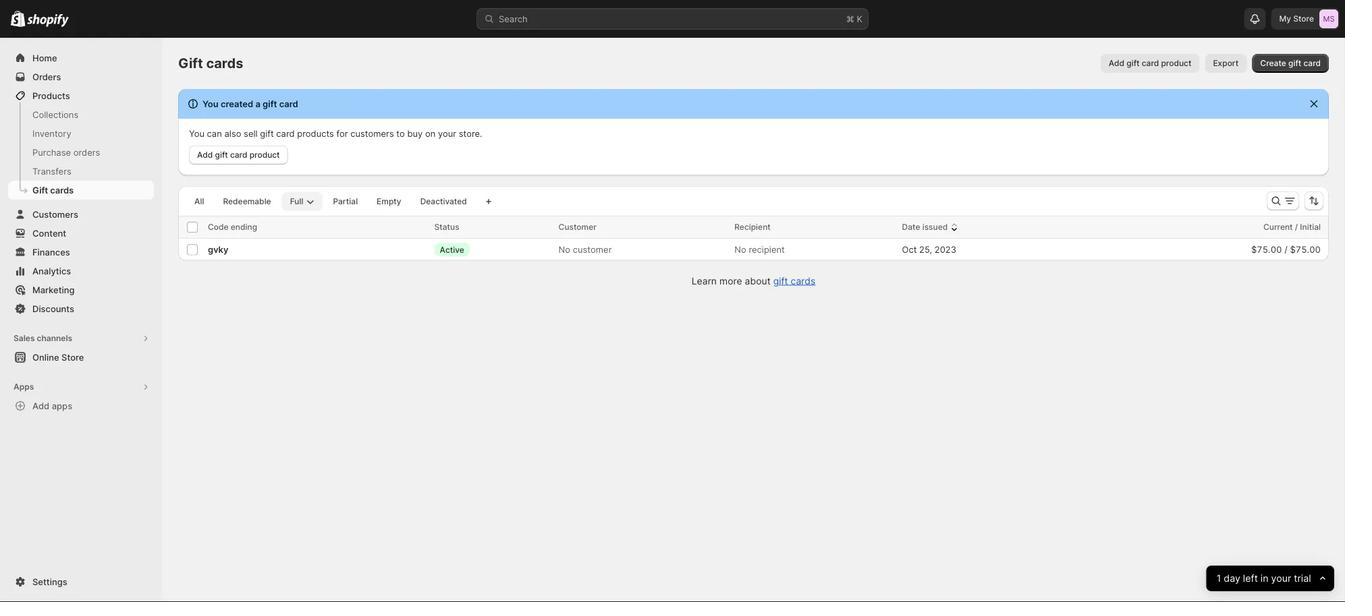 Task type: describe. For each thing, give the bounding box(es) containing it.
your inside dropdown button
[[1272, 573, 1292, 585]]

1 horizontal spatial add gift card product link
[[1101, 54, 1200, 73]]

collections
[[32, 109, 78, 120]]

gift cards link
[[8, 181, 154, 200]]

a
[[255, 99, 260, 109]]

card for the create gift card link
[[1304, 58, 1321, 68]]

1 vertical spatial cards
[[50, 185, 74, 195]]

oct
[[902, 245, 917, 255]]

partial link
[[325, 192, 366, 211]]

date
[[902, 222, 920, 232]]

content
[[32, 228, 66, 239]]

code
[[208, 222, 229, 232]]

1 vertical spatial gift
[[32, 185, 48, 195]]

all
[[194, 197, 204, 207]]

oct 25, 2023
[[902, 245, 956, 255]]

$75.00 / $75.00
[[1251, 245, 1321, 255]]

marketing
[[32, 285, 75, 295]]

ending
[[231, 222, 257, 232]]

customers
[[32, 209, 78, 220]]

export
[[1213, 58, 1239, 68]]

recipient
[[749, 245, 785, 255]]

search
[[499, 14, 528, 24]]

you can also sell gift card products for customers to buy on your store.
[[189, 128, 482, 139]]

no for no recipient
[[735, 245, 746, 255]]

orders
[[73, 147, 100, 158]]

my store
[[1280, 14, 1314, 24]]

to
[[396, 128, 405, 139]]

purchase
[[32, 147, 71, 158]]

shopify image
[[27, 14, 69, 27]]

orders
[[32, 72, 61, 82]]

1 day left in your trial
[[1217, 573, 1311, 585]]

1 horizontal spatial add
[[197, 150, 213, 160]]

analytics
[[32, 266, 71, 276]]

can
[[207, 128, 222, 139]]

full
[[290, 197, 303, 207]]

on
[[425, 128, 436, 139]]

full button
[[282, 192, 322, 211]]

shopify image
[[11, 11, 25, 27]]

current
[[1264, 222, 1293, 232]]

for
[[337, 128, 348, 139]]

date issued button
[[902, 221, 961, 234]]

create
[[1260, 58, 1286, 68]]

online
[[32, 352, 59, 363]]

customer button
[[559, 221, 610, 234]]

left
[[1243, 573, 1258, 585]]

orders link
[[8, 68, 154, 86]]

sales
[[14, 334, 35, 344]]

you created a gift card
[[203, 99, 298, 109]]

current / initial
[[1264, 222, 1321, 232]]

created
[[221, 99, 253, 109]]

customer
[[573, 245, 612, 255]]

no recipient
[[735, 245, 785, 255]]

apps
[[52, 401, 72, 411]]

0 vertical spatial cards
[[206, 55, 243, 72]]

my store image
[[1320, 9, 1339, 28]]

create gift card
[[1260, 58, 1321, 68]]

day
[[1224, 573, 1241, 585]]

online store
[[32, 352, 84, 363]]

home link
[[8, 49, 154, 68]]

⌘ k
[[846, 14, 863, 24]]

you for you can also sell gift card products for customers to buy on your store.
[[189, 128, 205, 139]]

1 vertical spatial gift cards
[[32, 185, 74, 195]]

empty
[[377, 197, 401, 207]]

recipient
[[735, 222, 771, 232]]

add gift card product for the left add gift card product link
[[197, 150, 280, 160]]

sell
[[244, 128, 258, 139]]

active
[[440, 245, 464, 255]]

apps
[[14, 382, 34, 392]]

0 vertical spatial gift cards
[[178, 55, 243, 72]]

recipient button
[[735, 221, 784, 234]]

marketing link
[[8, 281, 154, 300]]

customers
[[350, 128, 394, 139]]

products
[[297, 128, 334, 139]]

card for the left add gift card product link
[[230, 150, 247, 160]]

channels
[[37, 334, 72, 344]]

my
[[1280, 14, 1291, 24]]

customer
[[559, 222, 597, 232]]

/ for current
[[1295, 222, 1298, 232]]

analytics link
[[8, 262, 154, 281]]

finances link
[[8, 243, 154, 262]]

0 vertical spatial gift
[[178, 55, 203, 72]]

inventory
[[32, 128, 71, 139]]

in
[[1261, 573, 1269, 585]]



Task type: locate. For each thing, give the bounding box(es) containing it.
partial
[[333, 197, 358, 207]]

/
[[1295, 222, 1298, 232], [1285, 245, 1288, 255]]

products
[[32, 90, 70, 101]]

empty link
[[369, 192, 409, 211]]

1 horizontal spatial product
[[1161, 58, 1192, 68]]

1 horizontal spatial /
[[1295, 222, 1298, 232]]

0 vertical spatial your
[[438, 128, 456, 139]]

redeemable
[[223, 197, 271, 207]]

0 horizontal spatial /
[[1285, 245, 1288, 255]]

0 vertical spatial /
[[1295, 222, 1298, 232]]

you for you created a gift card
[[203, 99, 218, 109]]

gift cards down transfers at the left of the page
[[32, 185, 74, 195]]

2 vertical spatial add
[[32, 401, 49, 411]]

1 vertical spatial you
[[189, 128, 205, 139]]

0 horizontal spatial gift cards
[[32, 185, 74, 195]]

0 horizontal spatial add gift card product
[[197, 150, 280, 160]]

0 horizontal spatial cards
[[50, 185, 74, 195]]

store for my store
[[1294, 14, 1314, 24]]

initial
[[1300, 222, 1321, 232]]

buy
[[407, 128, 423, 139]]

you left created
[[203, 99, 218, 109]]

add inside 'button'
[[32, 401, 49, 411]]

$75.00 down initial
[[1290, 245, 1321, 255]]

settings
[[32, 577, 67, 588]]

0 vertical spatial add gift card product link
[[1101, 54, 1200, 73]]

your right in
[[1272, 573, 1292, 585]]

0 horizontal spatial gift
[[32, 185, 48, 195]]

cards up created
[[206, 55, 243, 72]]

1 vertical spatial add
[[197, 150, 213, 160]]

1 horizontal spatial gift
[[178, 55, 203, 72]]

add apps button
[[8, 397, 154, 416]]

product for right add gift card product link
[[1161, 58, 1192, 68]]

online store button
[[0, 348, 162, 367]]

sales channels button
[[8, 329, 154, 348]]

0 horizontal spatial store
[[61, 352, 84, 363]]

no down recipient
[[735, 245, 746, 255]]

1 day left in your trial button
[[1207, 566, 1335, 592]]

1 $75.00 from the left
[[1251, 245, 1282, 255]]

product for the left add gift card product link
[[250, 150, 280, 160]]

online store link
[[8, 348, 154, 367]]

0 vertical spatial product
[[1161, 58, 1192, 68]]

redeemable link
[[215, 192, 279, 211]]

add apps
[[32, 401, 72, 411]]

1 horizontal spatial add gift card product
[[1109, 58, 1192, 68]]

transfers
[[32, 166, 71, 177]]

2 horizontal spatial cards
[[791, 275, 816, 287]]

1 horizontal spatial store
[[1294, 14, 1314, 24]]

you left "can"
[[189, 128, 205, 139]]

collections link
[[8, 105, 154, 124]]

/ down current / initial
[[1285, 245, 1288, 255]]

deactivated link
[[412, 192, 475, 211]]

card for right add gift card product link
[[1142, 58, 1159, 68]]

1 vertical spatial store
[[61, 352, 84, 363]]

store inside "link"
[[61, 352, 84, 363]]

product down sell
[[250, 150, 280, 160]]

0 horizontal spatial no
[[559, 245, 570, 255]]

no customer
[[559, 245, 612, 255]]

1 horizontal spatial $75.00
[[1290, 245, 1321, 255]]

finances
[[32, 247, 70, 258]]

apps button
[[8, 378, 154, 397]]

product
[[1161, 58, 1192, 68], [250, 150, 280, 160]]

deactivated
[[420, 197, 467, 207]]

1 vertical spatial add gift card product
[[197, 150, 280, 160]]

card
[[1142, 58, 1159, 68], [1304, 58, 1321, 68], [279, 99, 298, 109], [276, 128, 295, 139], [230, 150, 247, 160]]

0 horizontal spatial add gift card product link
[[189, 146, 288, 165]]

also
[[224, 128, 241, 139]]

create gift card link
[[1252, 54, 1329, 73]]

home
[[32, 53, 57, 63]]

k
[[857, 14, 863, 24]]

0 vertical spatial add
[[1109, 58, 1125, 68]]

your right the on
[[438, 128, 456, 139]]

gvky link
[[208, 245, 229, 255]]

settings link
[[8, 573, 154, 592]]

all link
[[186, 192, 212, 211]]

store right 'my'
[[1294, 14, 1314, 24]]

1 vertical spatial your
[[1272, 573, 1292, 585]]

gift cards link
[[773, 275, 816, 287]]

2 vertical spatial cards
[[791, 275, 816, 287]]

purchase orders
[[32, 147, 100, 158]]

store.
[[459, 128, 482, 139]]

no
[[559, 245, 570, 255], [735, 245, 746, 255]]

add gift card product link
[[1101, 54, 1200, 73], [189, 146, 288, 165]]

about
[[745, 275, 771, 287]]

1 horizontal spatial your
[[1272, 573, 1292, 585]]

2 horizontal spatial add
[[1109, 58, 1125, 68]]

0 horizontal spatial $75.00
[[1251, 245, 1282, 255]]

1 horizontal spatial no
[[735, 245, 746, 255]]

1 horizontal spatial gift cards
[[178, 55, 243, 72]]

no for no customer
[[559, 245, 570, 255]]

add gift card product for right add gift card product link
[[1109, 58, 1192, 68]]

2023
[[935, 245, 956, 255]]

tab list
[[184, 192, 478, 211]]

cards
[[206, 55, 243, 72], [50, 185, 74, 195], [791, 275, 816, 287]]

issued
[[923, 222, 948, 232]]

0 vertical spatial add gift card product
[[1109, 58, 1192, 68]]

export button
[[1205, 54, 1247, 73]]

1 vertical spatial /
[[1285, 245, 1288, 255]]

code ending
[[208, 222, 257, 232]]

tab list containing all
[[184, 192, 478, 211]]

date issued
[[902, 222, 948, 232]]

discounts link
[[8, 300, 154, 319]]

1 no from the left
[[559, 245, 570, 255]]

0 vertical spatial you
[[203, 99, 218, 109]]

inventory link
[[8, 124, 154, 143]]

card inside the create gift card link
[[1304, 58, 1321, 68]]

no down customer at left
[[559, 245, 570, 255]]

gvky
[[208, 245, 229, 255]]

code ending button
[[208, 221, 271, 234]]

content link
[[8, 224, 154, 243]]

store for online store
[[61, 352, 84, 363]]

0 horizontal spatial product
[[250, 150, 280, 160]]

2 no from the left
[[735, 245, 746, 255]]

1 horizontal spatial cards
[[206, 55, 243, 72]]

2 $75.00 from the left
[[1290, 245, 1321, 255]]

gift
[[1127, 58, 1140, 68], [1289, 58, 1302, 68], [263, 99, 277, 109], [260, 128, 274, 139], [215, 150, 228, 160], [773, 275, 788, 287]]

⌘
[[846, 14, 854, 24]]

1
[[1217, 573, 1221, 585]]

purchase orders link
[[8, 143, 154, 162]]

product left export
[[1161, 58, 1192, 68]]

cards right about at the right of the page
[[791, 275, 816, 287]]

learn more about gift cards
[[692, 275, 816, 287]]

25,
[[919, 245, 932, 255]]

0 horizontal spatial your
[[438, 128, 456, 139]]

0 vertical spatial store
[[1294, 14, 1314, 24]]

cards down transfers at the left of the page
[[50, 185, 74, 195]]

more
[[720, 275, 742, 287]]

store down sales channels button
[[61, 352, 84, 363]]

/ left initial
[[1295, 222, 1298, 232]]

/ for $75.00
[[1285, 245, 1288, 255]]

gift cards
[[178, 55, 243, 72], [32, 185, 74, 195]]

products link
[[8, 86, 154, 105]]

discounts
[[32, 304, 74, 314]]

customers link
[[8, 205, 154, 224]]

$75.00 down current
[[1251, 245, 1282, 255]]

gift cards up created
[[178, 55, 243, 72]]

transfers link
[[8, 162, 154, 181]]

/ inside current / initial button
[[1295, 222, 1298, 232]]

1 vertical spatial product
[[250, 150, 280, 160]]

0 horizontal spatial add
[[32, 401, 49, 411]]

store
[[1294, 14, 1314, 24], [61, 352, 84, 363]]

1 vertical spatial add gift card product link
[[189, 146, 288, 165]]

learn
[[692, 275, 717, 287]]

your
[[438, 128, 456, 139], [1272, 573, 1292, 585]]

gift
[[178, 55, 203, 72], [32, 185, 48, 195]]



Task type: vqa. For each thing, say whether or not it's contained in the screenshot.
text box
no



